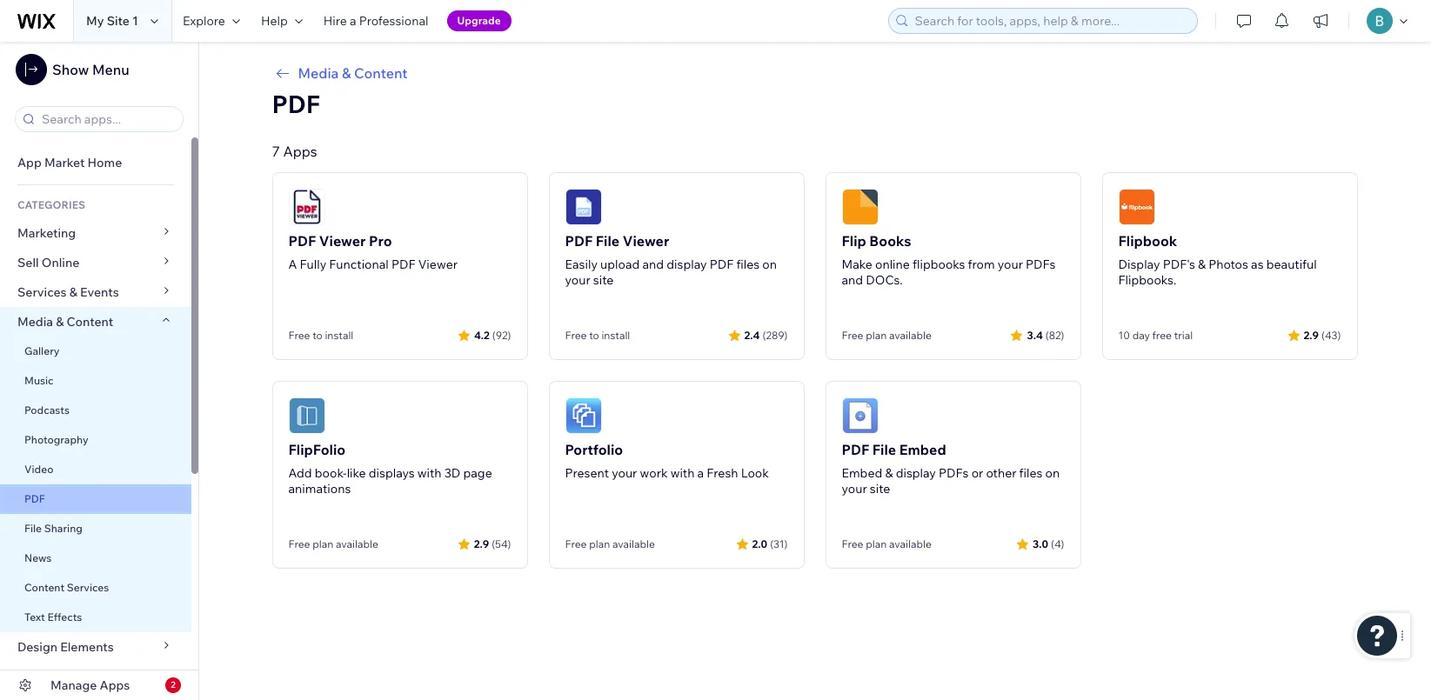 Task type: describe. For each thing, give the bounding box(es) containing it.
photography link
[[0, 426, 191, 455]]

music
[[24, 374, 54, 387]]

news link
[[0, 544, 191, 574]]

books
[[870, 232, 912, 250]]

services & events
[[17, 285, 119, 300]]

displays
[[369, 466, 415, 481]]

free plan available for embed
[[842, 538, 932, 551]]

pro
[[369, 232, 392, 250]]

animations
[[288, 481, 351, 497]]

& inside services & events link
[[69, 285, 77, 300]]

plan for book-
[[313, 538, 334, 551]]

(92)
[[492, 329, 511, 342]]

book-
[[315, 466, 347, 481]]

(4)
[[1051, 537, 1065, 550]]

fresh
[[707, 466, 738, 481]]

display inside 'pdf file viewer easily upload and display pdf files on your site'
[[667, 257, 707, 272]]

beautiful
[[1267, 257, 1317, 272]]

hire a professional link
[[313, 0, 439, 42]]

flip books make online flipbooks from your pdfs and docs.
[[842, 232, 1056, 288]]

home
[[87, 155, 122, 171]]

free to install for file
[[565, 329, 630, 342]]

3.4 (82)
[[1027, 329, 1065, 342]]

3.0 (4)
[[1033, 537, 1065, 550]]

flipfolio logo image
[[288, 398, 325, 434]]

upgrade button
[[447, 10, 512, 31]]

2.9 for flipfolio
[[474, 537, 489, 550]]

1 horizontal spatial embed
[[900, 441, 947, 459]]

site inside 'pdf file viewer easily upload and display pdf files on your site'
[[593, 272, 614, 288]]

flipfolio
[[288, 441, 346, 459]]

free for flip books
[[842, 329, 864, 342]]

events
[[80, 285, 119, 300]]

content services
[[24, 581, 109, 594]]

3d
[[444, 466, 461, 481]]

free for pdf viewer pro
[[288, 329, 310, 342]]

pdfs inside pdf file embed embed & display pdfs or other files on your site
[[939, 466, 969, 481]]

plan for your
[[589, 538, 610, 551]]

sell
[[17, 255, 39, 271]]

2.9 (43)
[[1304, 329, 1342, 342]]

pdf link
[[0, 485, 191, 514]]

available for make
[[889, 329, 932, 342]]

from
[[968, 257, 995, 272]]

design
[[17, 640, 58, 655]]

to for file
[[589, 329, 599, 342]]

your inside 'pdf file viewer easily upload and display pdf files on your site'
[[565, 272, 591, 288]]

pdf inside sidebar element
[[24, 493, 45, 506]]

on inside pdf file embed embed & display pdfs or other files on your site
[[1046, 466, 1060, 481]]

manage
[[50, 678, 97, 694]]

on inside 'pdf file viewer easily upload and display pdf files on your site'
[[763, 257, 777, 272]]

2
[[171, 680, 176, 691]]

fully
[[300, 257, 327, 272]]

free plan available for your
[[565, 538, 655, 551]]

pdf viewer pro logo image
[[288, 189, 325, 225]]

file sharing
[[24, 522, 83, 535]]

day
[[1133, 329, 1150, 342]]

podcasts
[[24, 404, 70, 417]]

page
[[463, 466, 492, 481]]

video link
[[0, 455, 191, 485]]

2.0 (31)
[[752, 537, 788, 550]]

look
[[741, 466, 769, 481]]

available for your
[[613, 538, 655, 551]]

0 vertical spatial media & content link
[[272, 63, 1358, 84]]

like
[[347, 466, 366, 481]]

a
[[288, 257, 297, 272]]

(43)
[[1322, 329, 1342, 342]]

Search apps... field
[[37, 107, 178, 131]]

a inside portfolio present your work with a fresh look
[[698, 466, 704, 481]]

design elements link
[[0, 633, 191, 662]]

4.2 (92)
[[474, 329, 511, 342]]

market
[[44, 155, 85, 171]]

video
[[24, 463, 53, 476]]

show menu button
[[16, 54, 129, 85]]

& inside pdf file embed embed & display pdfs or other files on your site
[[885, 466, 893, 481]]

upgrade
[[457, 14, 501, 27]]

0 vertical spatial content
[[354, 64, 408, 82]]

1
[[132, 13, 138, 29]]

my
[[86, 13, 104, 29]]

flip
[[842, 232, 867, 250]]

1 vertical spatial services
[[67, 581, 109, 594]]

gallery
[[24, 345, 60, 358]]

pdf file viewer easily upload and display pdf files on your site
[[565, 232, 777, 288]]

elements
[[60, 640, 114, 655]]

add
[[288, 466, 312, 481]]

music link
[[0, 366, 191, 396]]

and inside 'pdf file viewer easily upload and display pdf files on your site'
[[643, 257, 664, 272]]

free plan available for make
[[842, 329, 932, 342]]

with inside portfolio present your work with a fresh look
[[671, 466, 695, 481]]

display inside pdf file embed embed & display pdfs or other files on your site
[[896, 466, 936, 481]]

communication link
[[0, 662, 191, 692]]

free for portfolio
[[565, 538, 587, 551]]

design elements
[[17, 640, 114, 655]]

media inside sidebar element
[[17, 314, 53, 330]]

sell online link
[[0, 248, 191, 278]]

pdf file embed  logo image
[[842, 398, 879, 434]]

photography
[[24, 433, 88, 446]]

available for embed
[[889, 538, 932, 551]]

work
[[640, 466, 668, 481]]

2.4 (289)
[[745, 329, 788, 342]]

app market home
[[17, 155, 122, 171]]

pdf file embed embed & display pdfs or other files on your site
[[842, 441, 1060, 497]]

make
[[842, 257, 873, 272]]

sharing
[[44, 522, 83, 535]]

apps for manage apps
[[100, 678, 130, 694]]

site
[[107, 13, 130, 29]]

3.0
[[1033, 537, 1049, 550]]

pdf's
[[1163, 257, 1196, 272]]

functional
[[329, 257, 389, 272]]

categories
[[17, 198, 85, 211]]

1 horizontal spatial viewer
[[418, 257, 458, 272]]

(31)
[[770, 537, 788, 550]]



Task type: locate. For each thing, give the bounding box(es) containing it.
3.4
[[1027, 329, 1043, 342]]

1 vertical spatial site
[[870, 481, 891, 497]]

files inside pdf file embed embed & display pdfs or other files on your site
[[1020, 466, 1043, 481]]

0 horizontal spatial free to install
[[288, 329, 354, 342]]

0 horizontal spatial media
[[17, 314, 53, 330]]

site inside pdf file embed embed & display pdfs or other files on your site
[[870, 481, 891, 497]]

help button
[[251, 0, 313, 42]]

free
[[288, 329, 310, 342], [565, 329, 587, 342], [842, 329, 864, 342], [288, 538, 310, 551], [565, 538, 587, 551], [842, 538, 864, 551]]

manage apps
[[50, 678, 130, 694]]

on up 2.4 (289)
[[763, 257, 777, 272]]

1 vertical spatial files
[[1020, 466, 1043, 481]]

hire
[[324, 13, 347, 29]]

2.9 (54)
[[474, 537, 511, 550]]

pdfs left or
[[939, 466, 969, 481]]

available down docs.
[[889, 329, 932, 342]]

0 horizontal spatial to
[[313, 329, 323, 342]]

1 horizontal spatial and
[[842, 272, 863, 288]]

(82)
[[1046, 329, 1065, 342]]

text effects
[[24, 611, 82, 624]]

free to install down easily in the left top of the page
[[565, 329, 630, 342]]

1 horizontal spatial display
[[896, 466, 936, 481]]

pdf file viewer logo image
[[565, 189, 602, 225]]

present
[[565, 466, 609, 481]]

0 vertical spatial display
[[667, 257, 707, 272]]

pdf viewer pro a fully functional pdf viewer
[[288, 232, 458, 272]]

file inside sidebar element
[[24, 522, 42, 535]]

media & content inside sidebar element
[[17, 314, 113, 330]]

1 horizontal spatial a
[[698, 466, 704, 481]]

0 vertical spatial 2.9
[[1304, 329, 1319, 342]]

app market home link
[[0, 148, 191, 178]]

0 vertical spatial site
[[593, 272, 614, 288]]

display
[[667, 257, 707, 272], [896, 466, 936, 481]]

media & content down hire
[[298, 64, 408, 82]]

1 vertical spatial embed
[[842, 466, 883, 481]]

available for book-
[[336, 538, 378, 551]]

file inside 'pdf file viewer easily upload and display pdf files on your site'
[[596, 232, 620, 250]]

1 vertical spatial media
[[17, 314, 53, 330]]

apps
[[283, 143, 317, 160], [100, 678, 130, 694]]

2 to from the left
[[589, 329, 599, 342]]

a right hire
[[350, 13, 356, 29]]

1 horizontal spatial apps
[[283, 143, 317, 160]]

0 vertical spatial media & content
[[298, 64, 408, 82]]

flipbook
[[1119, 232, 1178, 250]]

on right other
[[1046, 466, 1060, 481]]

your left upload
[[565, 272, 591, 288]]

plan for embed
[[866, 538, 887, 551]]

0 horizontal spatial site
[[593, 272, 614, 288]]

docs.
[[866, 272, 903, 288]]

free right (31)
[[842, 538, 864, 551]]

2 install from the left
[[602, 329, 630, 342]]

0 horizontal spatial media & content
[[17, 314, 113, 330]]

free plan available for book-
[[288, 538, 378, 551]]

display
[[1119, 257, 1160, 272]]

portfolio present your work with a fresh look
[[565, 441, 769, 481]]

2.9 for flipbook
[[1304, 329, 1319, 342]]

media & content
[[298, 64, 408, 82], [17, 314, 113, 330]]

0 horizontal spatial file
[[24, 522, 42, 535]]

easily
[[565, 257, 598, 272]]

1 vertical spatial display
[[896, 466, 936, 481]]

content down news
[[24, 581, 64, 594]]

free for pdf file embed
[[842, 538, 864, 551]]

menu
[[92, 61, 129, 78]]

portfolio
[[565, 441, 623, 459]]

0 horizontal spatial and
[[643, 257, 664, 272]]

1 horizontal spatial to
[[589, 329, 599, 342]]

files inside 'pdf file viewer easily upload and display pdf files on your site'
[[737, 257, 760, 272]]

0 vertical spatial files
[[737, 257, 760, 272]]

your inside portfolio present your work with a fresh look
[[612, 466, 637, 481]]

available down the animations
[[336, 538, 378, 551]]

0 vertical spatial pdfs
[[1026, 257, 1056, 272]]

available down pdf file embed embed & display pdfs or other files on your site
[[889, 538, 932, 551]]

install for viewer
[[325, 329, 354, 342]]

my site 1
[[86, 13, 138, 29]]

1 vertical spatial a
[[698, 466, 704, 481]]

1 horizontal spatial install
[[602, 329, 630, 342]]

to
[[313, 329, 323, 342], [589, 329, 599, 342]]

0 vertical spatial apps
[[283, 143, 317, 160]]

with right work
[[671, 466, 695, 481]]

viewer up functional
[[319, 232, 366, 250]]

0 horizontal spatial viewer
[[319, 232, 366, 250]]

2 vertical spatial file
[[24, 522, 42, 535]]

1 horizontal spatial free to install
[[565, 329, 630, 342]]

1 horizontal spatial media
[[298, 64, 339, 82]]

file inside pdf file embed embed & display pdfs or other files on your site
[[873, 441, 897, 459]]

file for embed
[[873, 441, 897, 459]]

content up gallery link
[[67, 314, 113, 330]]

Search for tools, apps, help & more... field
[[910, 9, 1192, 33]]

free
[[1153, 329, 1172, 342]]

free for flipfolio
[[288, 538, 310, 551]]

services down news link
[[67, 581, 109, 594]]

2 with from the left
[[671, 466, 695, 481]]

viewer up upload
[[623, 232, 670, 250]]

10
[[1119, 329, 1130, 342]]

flipbook display pdf's & photos as beautiful flipbooks.
[[1119, 232, 1317, 288]]

viewer inside 'pdf file viewer easily upload and display pdf files on your site'
[[623, 232, 670, 250]]

plan
[[866, 329, 887, 342], [313, 538, 334, 551], [589, 538, 610, 551], [866, 538, 887, 551]]

0 horizontal spatial a
[[350, 13, 356, 29]]

flipbooks
[[913, 257, 966, 272]]

1 free to install from the left
[[288, 329, 354, 342]]

1 vertical spatial file
[[873, 441, 897, 459]]

plan for make
[[866, 329, 887, 342]]

gallery link
[[0, 337, 191, 366]]

pdfs right from
[[1026, 257, 1056, 272]]

0 horizontal spatial apps
[[100, 678, 130, 694]]

1 horizontal spatial files
[[1020, 466, 1043, 481]]

sidebar element
[[0, 42, 199, 701]]

or
[[972, 466, 984, 481]]

0 horizontal spatial embed
[[842, 466, 883, 481]]

trial
[[1175, 329, 1193, 342]]

1 vertical spatial apps
[[100, 678, 130, 694]]

your inside pdf file embed embed & display pdfs or other files on your site
[[842, 481, 867, 497]]

install down functional
[[325, 329, 354, 342]]

pdfs inside 'flip books make online flipbooks from your pdfs and docs.'
[[1026, 257, 1056, 272]]

effects
[[47, 611, 82, 624]]

media
[[298, 64, 339, 82], [17, 314, 53, 330]]

1 install from the left
[[325, 329, 354, 342]]

0 horizontal spatial pdfs
[[939, 466, 969, 481]]

0 vertical spatial embed
[[900, 441, 947, 459]]

pdf inside pdf file embed embed & display pdfs or other files on your site
[[842, 441, 870, 459]]

news
[[24, 552, 52, 565]]

2 free to install from the left
[[565, 329, 630, 342]]

2.0
[[752, 537, 768, 550]]

professional
[[359, 13, 429, 29]]

1 horizontal spatial with
[[671, 466, 695, 481]]

1 vertical spatial on
[[1046, 466, 1060, 481]]

file sharing link
[[0, 514, 191, 544]]

1 horizontal spatial file
[[596, 232, 620, 250]]

with inside flipfolio add book-like displays with 3d page animations
[[418, 466, 442, 481]]

services
[[17, 285, 67, 300], [67, 581, 109, 594]]

free to install
[[288, 329, 354, 342], [565, 329, 630, 342]]

1 vertical spatial 2.9
[[474, 537, 489, 550]]

flipbook logo image
[[1119, 189, 1155, 225]]

free to install for viewer
[[288, 329, 354, 342]]

to down easily in the left top of the page
[[589, 329, 599, 342]]

free down easily in the left top of the page
[[565, 329, 587, 342]]

your right from
[[998, 257, 1023, 272]]

0 vertical spatial media
[[298, 64, 339, 82]]

1 horizontal spatial pdfs
[[1026, 257, 1056, 272]]

media & content down services & events
[[17, 314, 113, 330]]

marketing
[[17, 225, 76, 241]]

as
[[1251, 257, 1264, 272]]

to for viewer
[[313, 329, 323, 342]]

online
[[875, 257, 910, 272]]

apps inside sidebar element
[[100, 678, 130, 694]]

and left docs.
[[842, 272, 863, 288]]

& inside flipbook display pdf's & photos as beautiful flipbooks.
[[1198, 257, 1206, 272]]

services & events link
[[0, 278, 191, 307]]

files up 2.4
[[737, 257, 760, 272]]

2.9 left (54)
[[474, 537, 489, 550]]

1 to from the left
[[313, 329, 323, 342]]

media up gallery
[[17, 314, 53, 330]]

2 horizontal spatial content
[[354, 64, 408, 82]]

apps for 7 apps
[[283, 143, 317, 160]]

free down a
[[288, 329, 310, 342]]

0 horizontal spatial media & content link
[[0, 307, 191, 337]]

file up news
[[24, 522, 42, 535]]

app
[[17, 155, 42, 171]]

file for viewer
[[596, 232, 620, 250]]

show
[[52, 61, 89, 78]]

1 horizontal spatial 2.9
[[1304, 329, 1319, 342]]

files
[[737, 257, 760, 272], [1020, 466, 1043, 481]]

1 vertical spatial media & content
[[17, 314, 113, 330]]

site down the pdf file embed  logo
[[870, 481, 891, 497]]

with left 3d
[[418, 466, 442, 481]]

install down upload
[[602, 329, 630, 342]]

1 with from the left
[[418, 466, 442, 481]]

1 vertical spatial content
[[67, 314, 113, 330]]

1 horizontal spatial on
[[1046, 466, 1060, 481]]

2.9 left (43)
[[1304, 329, 1319, 342]]

1 horizontal spatial media & content link
[[272, 63, 1358, 84]]

10 day free trial
[[1119, 329, 1193, 342]]

available down work
[[613, 538, 655, 551]]

flip books logo image
[[842, 189, 879, 225]]

0 vertical spatial a
[[350, 13, 356, 29]]

marketing link
[[0, 218, 191, 248]]

viewer right functional
[[418, 257, 458, 272]]

(289)
[[763, 329, 788, 342]]

free down the animations
[[288, 538, 310, 551]]

1 horizontal spatial site
[[870, 481, 891, 497]]

install for file
[[602, 329, 630, 342]]

file up upload
[[596, 232, 620, 250]]

embed
[[900, 441, 947, 459], [842, 466, 883, 481]]

file down the pdf file embed  logo
[[873, 441, 897, 459]]

and inside 'flip books make online flipbooks from your pdfs and docs.'
[[842, 272, 863, 288]]

0 horizontal spatial on
[[763, 257, 777, 272]]

photos
[[1209, 257, 1249, 272]]

flipfolio add book-like displays with 3d page animations
[[288, 441, 492, 497]]

help
[[261, 13, 288, 29]]

apps right 7
[[283, 143, 317, 160]]

1 horizontal spatial media & content
[[298, 64, 408, 82]]

free down make
[[842, 329, 864, 342]]

free for pdf file viewer
[[565, 329, 587, 342]]

your inside 'flip books make online flipbooks from your pdfs and docs.'
[[998, 257, 1023, 272]]

0 horizontal spatial with
[[418, 466, 442, 481]]

0 horizontal spatial install
[[325, 329, 354, 342]]

7
[[272, 143, 280, 160]]

other
[[986, 466, 1017, 481]]

apps right manage
[[100, 678, 130, 694]]

free down present
[[565, 538, 587, 551]]

display right upload
[[667, 257, 707, 272]]

0 vertical spatial file
[[596, 232, 620, 250]]

available
[[889, 329, 932, 342], [336, 538, 378, 551], [613, 538, 655, 551], [889, 538, 932, 551]]

and right upload
[[643, 257, 664, 272]]

0 horizontal spatial display
[[667, 257, 707, 272]]

0 horizontal spatial content
[[24, 581, 64, 594]]

hire a professional
[[324, 13, 429, 29]]

media down hire
[[298, 64, 339, 82]]

on
[[763, 257, 777, 272], [1046, 466, 1060, 481]]

2 horizontal spatial viewer
[[623, 232, 670, 250]]

content
[[354, 64, 408, 82], [67, 314, 113, 330], [24, 581, 64, 594]]

your left work
[[612, 466, 637, 481]]

free to install down fully
[[288, 329, 354, 342]]

2.4
[[745, 329, 760, 342]]

site down pdf file viewer logo
[[593, 272, 614, 288]]

communication
[[17, 669, 112, 685]]

display left or
[[896, 466, 936, 481]]

0 horizontal spatial files
[[737, 257, 760, 272]]

1 vertical spatial pdfs
[[939, 466, 969, 481]]

flipbooks.
[[1119, 272, 1177, 288]]

1 vertical spatial media & content link
[[0, 307, 191, 337]]

text effects link
[[0, 603, 191, 633]]

content down hire a professional link
[[354, 64, 408, 82]]

files right other
[[1020, 466, 1043, 481]]

0 horizontal spatial 2.9
[[474, 537, 489, 550]]

0 vertical spatial services
[[17, 285, 67, 300]]

portfolio logo image
[[565, 398, 602, 434]]

services down sell online
[[17, 285, 67, 300]]

your down the pdf file embed  logo
[[842, 481, 867, 497]]

to down fully
[[313, 329, 323, 342]]

2 horizontal spatial file
[[873, 441, 897, 459]]

1 horizontal spatial content
[[67, 314, 113, 330]]

2 vertical spatial content
[[24, 581, 64, 594]]

free plan available
[[842, 329, 932, 342], [288, 538, 378, 551], [565, 538, 655, 551], [842, 538, 932, 551]]

(54)
[[492, 537, 511, 550]]

sell online
[[17, 255, 80, 271]]

a left fresh
[[698, 466, 704, 481]]

show menu
[[52, 61, 129, 78]]

0 vertical spatial on
[[763, 257, 777, 272]]



Task type: vqa. For each thing, say whether or not it's contained in the screenshot.
the top Access
no



